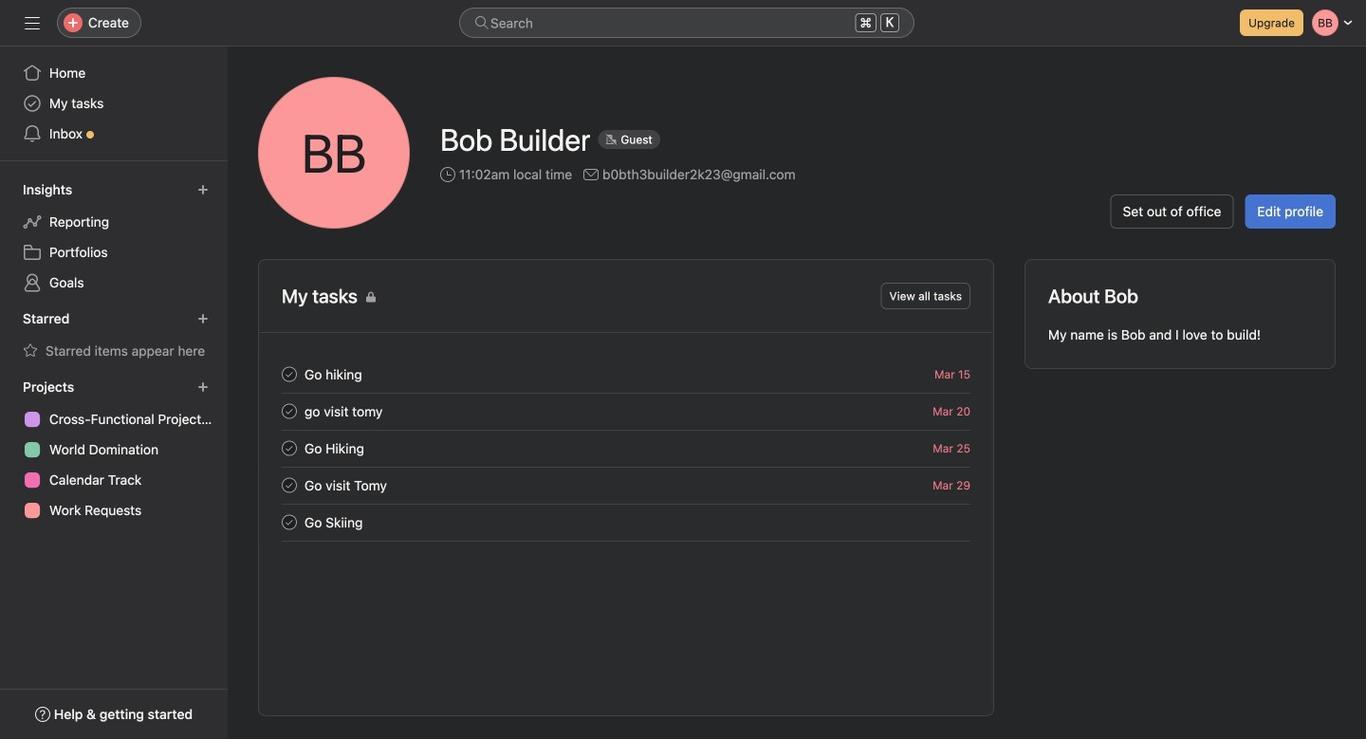 Task type: locate. For each thing, give the bounding box(es) containing it.
1 mark complete image from the top
[[278, 437, 301, 460]]

projects element
[[0, 370, 228, 529]]

mark complete image
[[278, 363, 301, 386], [278, 400, 301, 423], [278, 511, 301, 534]]

2 mark complete image from the top
[[278, 474, 301, 497]]

0 vertical spatial mark complete checkbox
[[278, 363, 301, 386]]

1 vertical spatial mark complete checkbox
[[278, 474, 301, 497]]

1 vertical spatial mark complete checkbox
[[278, 437, 301, 460]]

mark complete checkbox for first "list item" from the top of the page
[[278, 363, 301, 386]]

4 list item from the top
[[259, 467, 993, 504]]

3 list item from the top
[[259, 430, 993, 467]]

2 mark complete checkbox from the top
[[278, 437, 301, 460]]

0 vertical spatial mark complete image
[[278, 437, 301, 460]]

3 mark complete checkbox from the top
[[278, 511, 301, 534]]

2 mark complete image from the top
[[278, 400, 301, 423]]

list item
[[259, 356, 993, 393], [259, 393, 993, 430], [259, 430, 993, 467], [259, 467, 993, 504], [259, 504, 993, 541]]

1 vertical spatial mark complete image
[[278, 400, 301, 423]]

mark complete checkbox for third "list item" from the bottom
[[278, 437, 301, 460]]

Search tasks, projects, and more text field
[[459, 8, 915, 38]]

1 mark complete checkbox from the top
[[278, 363, 301, 386]]

new project or portfolio image
[[197, 381, 209, 393]]

3 mark complete image from the top
[[278, 511, 301, 534]]

Mark complete checkbox
[[278, 363, 301, 386], [278, 437, 301, 460]]

new insights image
[[197, 184, 209, 195]]

mark complete image
[[278, 437, 301, 460], [278, 474, 301, 497]]

insights element
[[0, 173, 228, 302]]

None field
[[459, 8, 915, 38]]

mark complete image for first mark complete checkbox from the bottom of the page
[[278, 511, 301, 534]]

add items to starred image
[[197, 313, 209, 324]]

2 vertical spatial mark complete checkbox
[[278, 511, 301, 534]]

1 mark complete checkbox from the top
[[278, 400, 301, 423]]

hide sidebar image
[[25, 15, 40, 30]]

0 vertical spatial mark complete checkbox
[[278, 400, 301, 423]]

Mark complete checkbox
[[278, 400, 301, 423], [278, 474, 301, 497], [278, 511, 301, 534]]

2 vertical spatial mark complete image
[[278, 511, 301, 534]]

0 vertical spatial mark complete image
[[278, 363, 301, 386]]

1 vertical spatial mark complete image
[[278, 474, 301, 497]]



Task type: vqa. For each thing, say whether or not it's contained in the screenshot.
completion date for research and select appropriate naca airfoil Cell
no



Task type: describe. For each thing, give the bounding box(es) containing it.
1 mark complete image from the top
[[278, 363, 301, 386]]

1 list item from the top
[[259, 356, 993, 393]]

2 list item from the top
[[259, 393, 993, 430]]

mark complete image for first mark complete checkbox
[[278, 400, 301, 423]]

mark complete image for 2nd "list item" from the bottom
[[278, 474, 301, 497]]

5 list item from the top
[[259, 504, 993, 541]]

2 mark complete checkbox from the top
[[278, 474, 301, 497]]

mark complete image for third "list item" from the bottom
[[278, 437, 301, 460]]

starred element
[[0, 302, 228, 370]]

global element
[[0, 46, 228, 160]]



